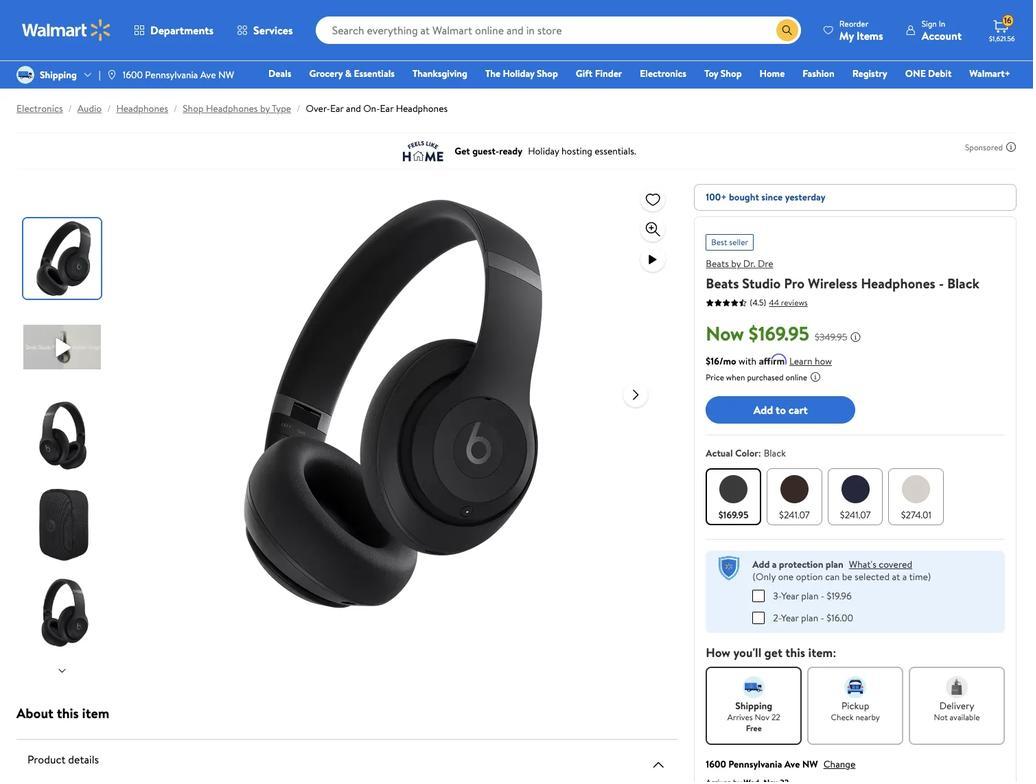Task type: describe. For each thing, give the bounding box(es) containing it.
how
[[706, 644, 731, 661]]

how you'll get this item:
[[706, 644, 837, 661]]

not
[[935, 711, 948, 723]]

purchased
[[748, 372, 784, 383]]

add to cart
[[754, 402, 808, 418]]

toy shop
[[705, 67, 742, 80]]

$241.07 for 1st $241.07 button from left
[[780, 508, 810, 522]]

cart
[[789, 402, 808, 418]]

2 beats from the top
[[706, 274, 739, 293]]

departments
[[150, 23, 214, 38]]

ave for 1600 pennsylvania ave nw change
[[785, 757, 800, 771]]

dre
[[758, 257, 774, 271]]

at
[[893, 570, 901, 584]]

audio
[[78, 102, 102, 115]]

3-Year plan - $19.96 checkbox
[[753, 590, 765, 602]]

over-ear and on-ear headphones link
[[306, 102, 448, 115]]

wireless
[[809, 274, 858, 293]]

the holiday shop
[[486, 67, 558, 80]]

legal information image
[[811, 372, 822, 383]]

thanksgiving link
[[407, 66, 474, 81]]

what's
[[850, 558, 877, 572]]

shipping arrives nov 22 free
[[728, 699, 781, 734]]

bought
[[729, 190, 760, 204]]

on-
[[364, 102, 380, 115]]

protection
[[780, 558, 824, 572]]

type
[[272, 102, 291, 115]]

fashion
[[803, 67, 835, 80]]

time)
[[910, 570, 932, 584]]

over-
[[306, 102, 330, 115]]

beats studio pro wireless headphones - black - image 3 of 9 image
[[23, 396, 104, 476]]

beats studio pro wireless headphones - black - image 1 of 9 image
[[23, 218, 104, 299]]

best
[[712, 236, 728, 248]]

when
[[727, 372, 746, 383]]

pickup
[[842, 699, 870, 713]]

departments button
[[122, 14, 225, 47]]

headphones left type
[[206, 102, 258, 115]]

intent image for pickup image
[[845, 676, 867, 698]]

plan for $19.96
[[802, 589, 819, 603]]

how
[[815, 354, 833, 368]]

- for $19.96
[[821, 589, 825, 603]]

and
[[346, 102, 361, 115]]

price
[[706, 372, 725, 383]]

1600 for 1600 pennsylvania ave nw change
[[706, 757, 727, 771]]

pro
[[785, 274, 805, 293]]

beats by dr. dre link
[[706, 257, 774, 271]]

account
[[922, 28, 962, 43]]

delivery not available
[[935, 699, 981, 723]]

actual color list
[[704, 466, 1008, 528]]

add for add to cart
[[754, 402, 774, 418]]

add for add a protection plan what's covered (only one option can be selected at a time)
[[753, 558, 770, 572]]

studio
[[743, 274, 781, 293]]

electronics for electronics / audio / headphones / shop headphones by type / over-ear and on-ear headphones
[[16, 102, 63, 115]]

sign
[[922, 18, 938, 29]]

you'll
[[734, 644, 762, 661]]

$274.01 button
[[889, 468, 945, 526]]

with
[[739, 354, 757, 368]]

0 horizontal spatial a
[[773, 558, 777, 572]]

1 / from the left
[[68, 102, 72, 115]]

services
[[254, 23, 293, 38]]

gift finder link
[[570, 66, 629, 81]]

zoom image modal image
[[645, 221, 662, 238]]

product
[[27, 752, 66, 767]]

$274.01
[[902, 508, 932, 522]]

intent image for delivery image
[[947, 676, 969, 698]]

get
[[765, 644, 783, 661]]

1 beats from the top
[[706, 257, 729, 271]]

learn how button
[[790, 354, 833, 369]]

- inside beats by dr. dre beats studio pro wireless headphones - black
[[939, 274, 945, 293]]

beats by dr. dre beats studio pro wireless headphones - black
[[706, 257, 980, 293]]

affirm image
[[760, 354, 787, 365]]

2-
[[774, 611, 782, 625]]

free
[[747, 722, 762, 734]]

one debit
[[906, 67, 952, 80]]

shipping for shipping
[[40, 68, 77, 82]]

year for 3-
[[782, 589, 800, 603]]

add to cart button
[[706, 396, 856, 424]]

pickup check nearby
[[832, 699, 881, 723]]

now $169.95
[[706, 320, 810, 347]]

grocery & essentials link
[[303, 66, 401, 81]]

Walmart Site-Wide search field
[[316, 16, 802, 44]]

dr.
[[744, 257, 756, 271]]

option
[[796, 570, 824, 584]]

to
[[776, 402, 787, 418]]

reorder
[[840, 18, 869, 29]]

best seller
[[712, 236, 749, 248]]

toy shop link
[[699, 66, 748, 81]]

thanksgiving
[[413, 67, 468, 80]]

holiday
[[503, 67, 535, 80]]

1 vertical spatial this
[[57, 704, 79, 723]]

grocery
[[309, 67, 343, 80]]

0 vertical spatial by
[[260, 102, 270, 115]]

finder
[[595, 67, 623, 80]]

search icon image
[[782, 25, 793, 36]]

in
[[940, 18, 946, 29]]

beats studio pro wireless headphones - black image
[[173, 184, 613, 624]]

3-year plan - $19.96
[[774, 589, 852, 603]]

100+
[[706, 190, 727, 204]]

2 $241.07 button from the left
[[828, 468, 884, 526]]

can
[[826, 570, 840, 584]]

learn
[[790, 354, 813, 368]]

16
[[1005, 15, 1012, 26]]

4 / from the left
[[297, 102, 301, 115]]

sponsored
[[966, 141, 1004, 153]]

price when purchased online
[[706, 372, 808, 383]]

home link
[[754, 66, 792, 81]]

walmart+
[[970, 67, 1011, 80]]

the
[[486, 67, 501, 80]]

debit
[[929, 67, 952, 80]]

learn more about strikethrough prices image
[[851, 332, 862, 343]]

color
[[736, 447, 759, 460]]

electronics / audio / headphones / shop headphones by type / over-ear and on-ear headphones
[[16, 102, 448, 115]]

ave for 1600 pennsylvania ave nw
[[200, 68, 216, 82]]

|
[[99, 68, 101, 82]]



Task type: locate. For each thing, give the bounding box(es) containing it.
$241.07 button right $169.95 button
[[767, 468, 823, 526]]

1 vertical spatial year
[[782, 611, 799, 625]]

2-Year plan - $16.00 checkbox
[[753, 612, 765, 624]]

a
[[773, 558, 777, 572], [903, 570, 908, 584]]

nov
[[755, 711, 770, 723]]

0 horizontal spatial ave
[[200, 68, 216, 82]]

item
[[82, 704, 109, 723]]

$1,621.56
[[990, 34, 1016, 43]]

shipping for shipping arrives nov 22 free
[[736, 699, 773, 713]]

now
[[706, 320, 745, 347]]

$16/mo with
[[706, 354, 757, 368]]

nw for 1600 pennsylvania ave nw change
[[803, 757, 819, 771]]

deals link
[[262, 66, 298, 81]]

2-year plan - $16.00
[[774, 611, 854, 625]]

1 vertical spatial add
[[753, 558, 770, 572]]

1 horizontal spatial 1600
[[706, 757, 727, 771]]

covered
[[879, 558, 913, 572]]

reviews
[[782, 296, 808, 308]]

electronics link left audio link
[[16, 102, 63, 115]]

1 horizontal spatial pennsylvania
[[729, 757, 783, 771]]

online
[[786, 372, 808, 383]]

0 vertical spatial ave
[[200, 68, 216, 82]]

1 vertical spatial by
[[732, 257, 741, 271]]

ave left change button on the right bottom of the page
[[785, 757, 800, 771]]

1 horizontal spatial by
[[732, 257, 741, 271]]

learn how
[[790, 354, 833, 368]]

plan down 3-year plan - $19.96
[[802, 611, 819, 625]]

year
[[782, 589, 800, 603], [782, 611, 799, 625]]

add
[[754, 402, 774, 418], [753, 558, 770, 572]]

1 horizontal spatial electronics
[[640, 67, 687, 80]]

essentials
[[354, 67, 395, 80]]

$241.07 up the protection
[[780, 508, 810, 522]]

1 horizontal spatial black
[[948, 274, 980, 293]]

0 vertical spatial 1600
[[123, 68, 143, 82]]

home
[[760, 67, 785, 80]]

product details image
[[651, 757, 667, 773]]

1 horizontal spatial shipping
[[736, 699, 773, 713]]

0 horizontal spatial 1600
[[123, 68, 143, 82]]

/ right audio link
[[107, 102, 111, 115]]

/ right headphones "link"
[[174, 102, 177, 115]]

1 horizontal spatial nw
[[803, 757, 819, 771]]

beats down beats by dr. dre link
[[706, 274, 739, 293]]

audio link
[[78, 102, 102, 115]]

services button
[[225, 14, 305, 47]]

1600 right product details 'icon'
[[706, 757, 727, 771]]

add left to
[[754, 402, 774, 418]]

shipping down intent image for shipping
[[736, 699, 773, 713]]

0 vertical spatial electronics
[[640, 67, 687, 80]]

add inside button
[[754, 402, 774, 418]]

Search search field
[[316, 16, 802, 44]]

what's covered button
[[850, 558, 913, 572]]

0 vertical spatial $169.95
[[749, 320, 810, 347]]

0 horizontal spatial $241.07
[[780, 508, 810, 522]]

toy
[[705, 67, 719, 80]]

add inside the add a protection plan what's covered (only one option can be selected at a time)
[[753, 558, 770, 572]]

0 horizontal spatial nw
[[218, 68, 234, 82]]

100+ bought since yesterday
[[706, 190, 826, 204]]

wpp logo image
[[717, 556, 742, 581]]

pennsylvania down free
[[729, 757, 783, 771]]

$241.07 button
[[767, 468, 823, 526], [828, 468, 884, 526]]

$169.95 up affirm icon
[[749, 320, 810, 347]]

0 vertical spatial shipping
[[40, 68, 77, 82]]

1 horizontal spatial $241.07
[[841, 508, 871, 522]]

1 $241.07 from the left
[[780, 508, 810, 522]]

 image
[[16, 66, 34, 84], [106, 69, 117, 80]]

1 ear from the left
[[330, 102, 344, 115]]

2 vertical spatial -
[[821, 611, 825, 625]]

1 horizontal spatial  image
[[106, 69, 117, 80]]

0 vertical spatial black
[[948, 274, 980, 293]]

nw left change
[[803, 757, 819, 771]]

this left item
[[57, 704, 79, 723]]

0 horizontal spatial pennsylvania
[[145, 68, 198, 82]]

add a protection plan what's covered (only one option can be selected at a time)
[[753, 558, 932, 584]]

2 year from the top
[[782, 611, 799, 625]]

nw for 1600 pennsylvania ave nw
[[218, 68, 234, 82]]

$169.95
[[749, 320, 810, 347], [719, 508, 749, 522]]

(only
[[753, 570, 776, 584]]

next media item image
[[628, 386, 644, 403]]

shop headphones by type link
[[183, 102, 291, 115]]

$349.95
[[815, 330, 848, 344]]

pennsylvania for 1600 pennsylvania ave nw
[[145, 68, 198, 82]]

0 horizontal spatial shipping
[[40, 68, 77, 82]]

0 vertical spatial plan
[[826, 558, 844, 572]]

one
[[779, 570, 794, 584]]

selected
[[855, 570, 890, 584]]

1600 right | at top
[[123, 68, 143, 82]]

1 year from the top
[[782, 589, 800, 603]]

1 horizontal spatial a
[[903, 570, 908, 584]]

view video image
[[645, 251, 662, 268]]

item:
[[809, 644, 837, 661]]

0 vertical spatial pennsylvania
[[145, 68, 198, 82]]

1 vertical spatial plan
[[802, 589, 819, 603]]

be
[[843, 570, 853, 584]]

0 horizontal spatial shop
[[183, 102, 204, 115]]

ear left and
[[330, 102, 344, 115]]

0 vertical spatial electronics link
[[634, 66, 693, 81]]

headphones down 1600 pennsylvania ave nw
[[116, 102, 168, 115]]

 image for shipping
[[16, 66, 34, 84]]

(4.5) 44 reviews
[[750, 296, 808, 308]]

1600
[[123, 68, 143, 82], [706, 757, 727, 771]]

1 vertical spatial 1600
[[706, 757, 727, 771]]

1 vertical spatial electronics link
[[16, 102, 63, 115]]

1600 pennsylvania ave nw
[[123, 68, 234, 82]]

1 $241.07 button from the left
[[767, 468, 823, 526]]

$169.95 inside button
[[719, 508, 749, 522]]

one debit link
[[900, 66, 959, 81]]

nw
[[218, 68, 234, 82], [803, 757, 819, 771]]

$241.07 button left $274.01 button
[[828, 468, 884, 526]]

2 horizontal spatial shop
[[721, 67, 742, 80]]

headphones inside beats by dr. dre beats studio pro wireless headphones - black
[[862, 274, 936, 293]]

0 horizontal spatial electronics link
[[16, 102, 63, 115]]

22
[[772, 711, 781, 723]]

actual color : black
[[706, 447, 787, 460]]

year down 3-
[[782, 611, 799, 625]]

1 vertical spatial beats
[[706, 274, 739, 293]]

black
[[948, 274, 980, 293], [764, 447, 787, 460]]

arrives
[[728, 711, 753, 723]]

shipping left | at top
[[40, 68, 77, 82]]

this right get
[[786, 644, 806, 661]]

/ right type
[[297, 102, 301, 115]]

1 vertical spatial ave
[[785, 757, 800, 771]]

black inside beats by dr. dre beats studio pro wireless headphones - black
[[948, 274, 980, 293]]

$241.07 up what's
[[841, 508, 871, 522]]

2 $241.07 from the left
[[841, 508, 871, 522]]

plan down "option"
[[802, 589, 819, 603]]

0 horizontal spatial black
[[764, 447, 787, 460]]

1 horizontal spatial $241.07 button
[[828, 468, 884, 526]]

2 vertical spatial plan
[[802, 611, 819, 625]]

-
[[939, 274, 945, 293], [821, 589, 825, 603], [821, 611, 825, 625]]

 image down walmart image
[[16, 66, 34, 84]]

electronics left toy
[[640, 67, 687, 80]]

- for $16.00
[[821, 611, 825, 625]]

intent image for shipping image
[[743, 676, 765, 698]]

0 horizontal spatial ear
[[330, 102, 344, 115]]

add left one
[[753, 558, 770, 572]]

check
[[832, 711, 854, 723]]

plan right "option"
[[826, 558, 844, 572]]

a right the at
[[903, 570, 908, 584]]

0 vertical spatial add
[[754, 402, 774, 418]]

plan for $16.00
[[802, 611, 819, 625]]

beats down best
[[706, 257, 729, 271]]

headphones link
[[116, 102, 168, 115]]

beats studio pro wireless headphones - black - image 2 of 9 image
[[23, 307, 104, 387]]

2 ear from the left
[[380, 102, 394, 115]]

1 vertical spatial black
[[764, 447, 787, 460]]

ave
[[200, 68, 216, 82], [785, 757, 800, 771]]

gift
[[576, 67, 593, 80]]

pennsylvania for 1600 pennsylvania ave nw change
[[729, 757, 783, 771]]

by left "dr."
[[732, 257, 741, 271]]

2 / from the left
[[107, 102, 111, 115]]

0 horizontal spatial  image
[[16, 66, 34, 84]]

1 horizontal spatial ave
[[785, 757, 800, 771]]

available
[[950, 711, 981, 723]]

reorder my items
[[840, 18, 884, 43]]

0 vertical spatial beats
[[706, 257, 729, 271]]

ad disclaimer and feedback for skylinedisplayad image
[[1006, 142, 1017, 153]]

0 horizontal spatial this
[[57, 704, 79, 723]]

the holiday shop link
[[479, 66, 565, 81]]

$169.95 up wpp logo
[[719, 508, 749, 522]]

beats studio pro wireless headphones - black - image 4 of 9 image
[[23, 484, 104, 565]]

headphones right wireless
[[862, 274, 936, 293]]

shop right toy
[[721, 67, 742, 80]]

1 vertical spatial electronics
[[16, 102, 63, 115]]

deals
[[269, 67, 292, 80]]

44 reviews link
[[767, 296, 808, 308]]

 image right | at top
[[106, 69, 117, 80]]

ear right and
[[380, 102, 394, 115]]

sign in to add to favorites list, beats studio pro wireless headphones - black image
[[645, 191, 662, 208]]

0 vertical spatial year
[[782, 589, 800, 603]]

electronics link left toy
[[634, 66, 693, 81]]

next image image
[[57, 665, 68, 676]]

1 vertical spatial shipping
[[736, 699, 773, 713]]

$241.07 for 1st $241.07 button from right
[[841, 508, 871, 522]]

0 horizontal spatial by
[[260, 102, 270, 115]]

1 vertical spatial pennsylvania
[[729, 757, 783, 771]]

my
[[840, 28, 855, 43]]

44
[[770, 296, 780, 308]]

pennsylvania up headphones "link"
[[145, 68, 198, 82]]

 image for 1600 pennsylvania ave nw
[[106, 69, 117, 80]]

change button
[[824, 757, 856, 771]]

1 horizontal spatial electronics link
[[634, 66, 693, 81]]

by inside beats by dr. dre beats studio pro wireless headphones - black
[[732, 257, 741, 271]]

product details
[[27, 752, 99, 767]]

0 horizontal spatial $241.07 button
[[767, 468, 823, 526]]

a left one
[[773, 558, 777, 572]]

shipping inside shipping arrives nov 22 free
[[736, 699, 773, 713]]

1 horizontal spatial shop
[[537, 67, 558, 80]]

electronics left audio link
[[16, 102, 63, 115]]

1 horizontal spatial ear
[[380, 102, 394, 115]]

shop down 1600 pennsylvania ave nw
[[183, 102, 204, 115]]

walmart image
[[22, 19, 111, 41]]

about this item
[[16, 704, 109, 723]]

fashion link
[[797, 66, 841, 81]]

0 horizontal spatial electronics
[[16, 102, 63, 115]]

beats studio pro wireless headphones - black - image 5 of 9 image
[[23, 573, 104, 653]]

0 vertical spatial this
[[786, 644, 806, 661]]

yesterday
[[786, 190, 826, 204]]

0 vertical spatial nw
[[218, 68, 234, 82]]

year down one
[[782, 589, 800, 603]]

pennsylvania
[[145, 68, 198, 82], [729, 757, 783, 771]]

1 vertical spatial $169.95
[[719, 508, 749, 522]]

plan inside the add a protection plan what's covered (only one option can be selected at a time)
[[826, 558, 844, 572]]

walmart+ link
[[964, 66, 1017, 81]]

1600 for 1600 pennsylvania ave nw
[[123, 68, 143, 82]]

year for 2-
[[782, 611, 799, 625]]

1 vertical spatial nw
[[803, 757, 819, 771]]

1 vertical spatial -
[[821, 589, 825, 603]]

nw up electronics / audio / headphones / shop headphones by type / over-ear and on-ear headphones
[[218, 68, 234, 82]]

ave up electronics / audio / headphones / shop headphones by type / over-ear and on-ear headphones
[[200, 68, 216, 82]]

0 vertical spatial -
[[939, 274, 945, 293]]

/ left audio
[[68, 102, 72, 115]]

3-
[[774, 589, 782, 603]]

registry
[[853, 67, 888, 80]]

shop right holiday
[[537, 67, 558, 80]]

1 horizontal spatial this
[[786, 644, 806, 661]]

$19.96
[[827, 589, 852, 603]]

one
[[906, 67, 927, 80]]

by left type
[[260, 102, 270, 115]]

electronics for electronics
[[640, 67, 687, 80]]

headphones down thanksgiving
[[396, 102, 448, 115]]

3 / from the left
[[174, 102, 177, 115]]

1600 pennsylvania ave nw change
[[706, 757, 856, 771]]



Task type: vqa. For each thing, say whether or not it's contained in the screenshot.
2-
yes



